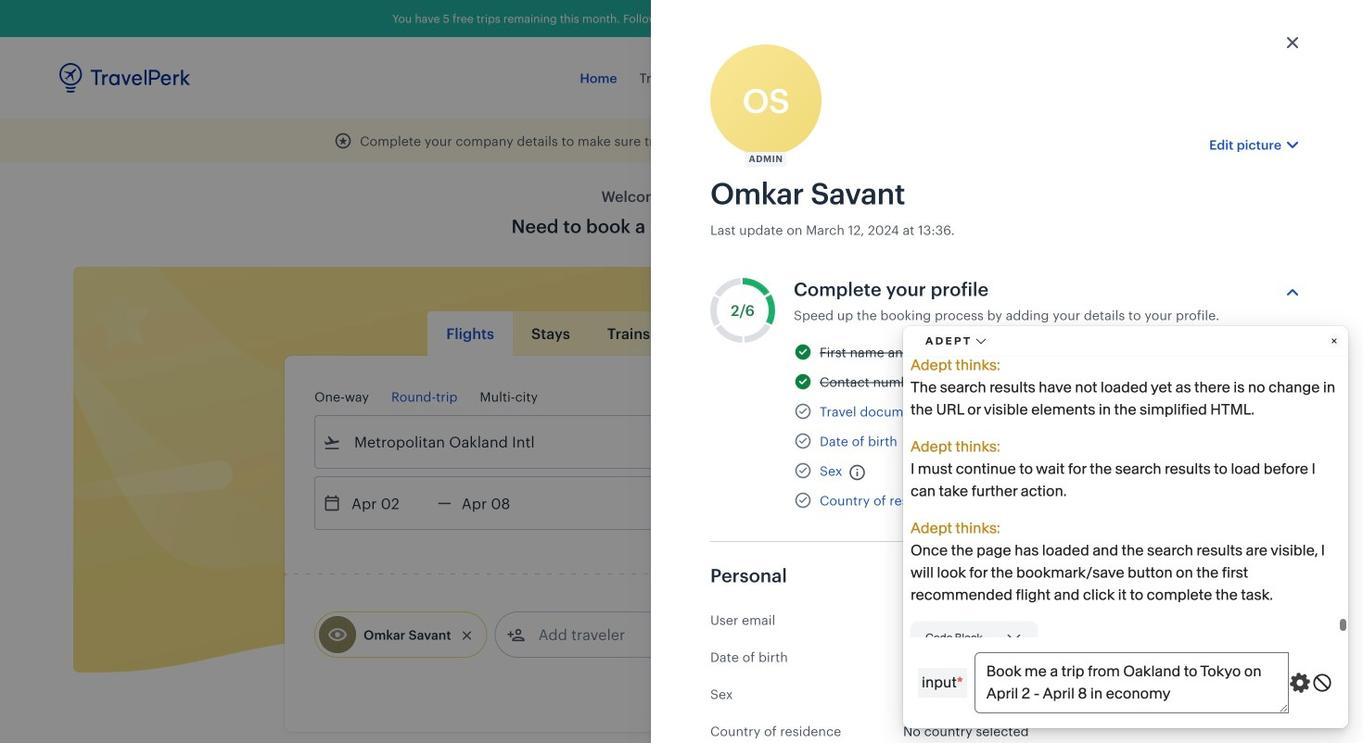 Task type: describe. For each thing, give the bounding box(es) containing it.
Depart text field
[[341, 478, 438, 530]]

Return text field
[[451, 478, 548, 530]]



Task type: locate. For each thing, give the bounding box(es) containing it.
Add traveler search field
[[525, 620, 718, 650]]

To search field
[[733, 428, 1024, 457]]

From search field
[[341, 428, 632, 457]]



Task type: vqa. For each thing, say whether or not it's contained in the screenshot.
add traveler "search box"
yes



